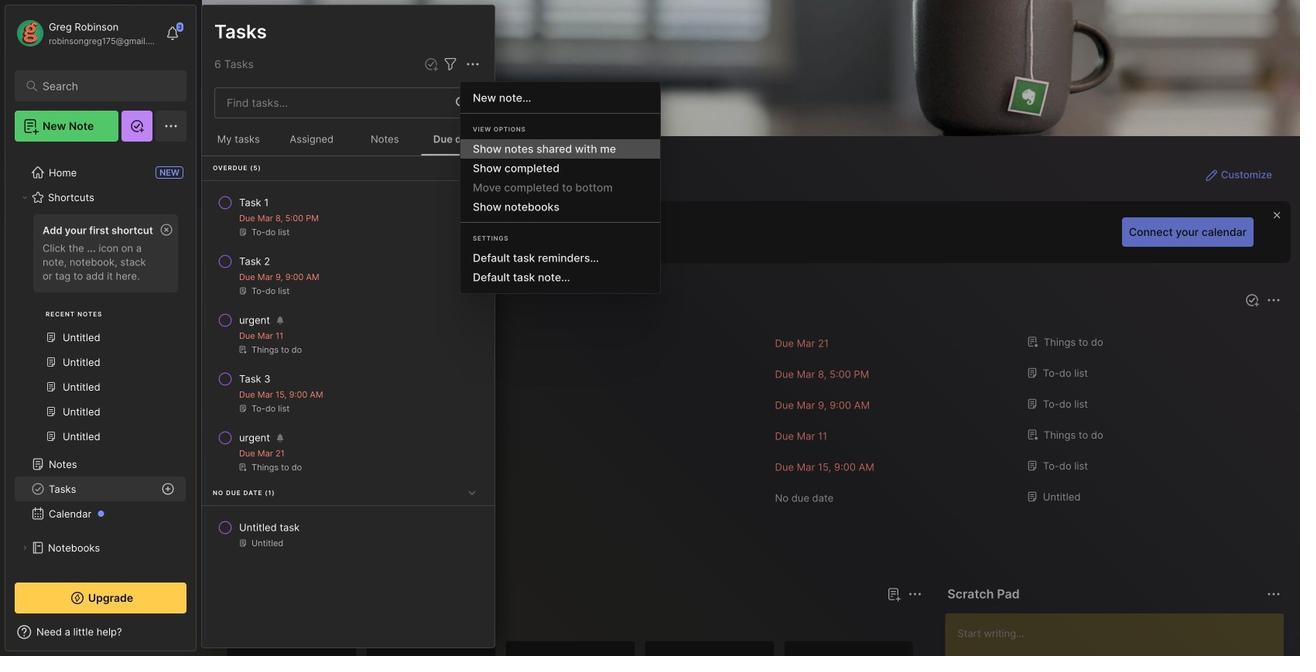 Task type: describe. For each thing, give the bounding box(es) containing it.
collapse 05_nodate image
[[465, 485, 480, 501]]

untitled task 0 cell
[[239, 520, 300, 536]]

1 row from the top
[[208, 189, 489, 245]]

click to collapse image
[[196, 628, 207, 647]]

More actions and view options field
[[460, 55, 482, 74]]

tree inside main element
[[5, 151, 196, 644]]

urgent 2 cell
[[239, 313, 270, 328]]

2 row from the top
[[208, 248, 489, 304]]

1 dropdown list menu from the top
[[461, 140, 661, 217]]

Filter tasks field
[[441, 55, 460, 74]]

filter tasks image
[[441, 55, 460, 74]]

none search field inside main element
[[43, 77, 166, 95]]

2 dropdown list menu from the top
[[461, 249, 661, 287]]

group inside tree
[[15, 210, 186, 458]]

Account field
[[15, 18, 158, 49]]

new task image
[[424, 57, 439, 72]]

Start writing… text field
[[958, 614, 1284, 657]]

task 2 1 cell
[[239, 254, 270, 269]]

main element
[[0, 0, 201, 657]]

Search text field
[[43, 79, 166, 94]]



Task type: vqa. For each thing, say whether or not it's contained in the screenshot.
Filter tasks field on the left top of page
yes



Task type: locate. For each thing, give the bounding box(es) containing it.
task 1 0 cell
[[239, 195, 269, 211]]

new task image
[[1245, 293, 1261, 308]]

3 row from the top
[[208, 307, 489, 362]]

row group
[[202, 156, 495, 569], [227, 328, 1285, 514], [227, 641, 1301, 657]]

tab
[[282, 613, 344, 632]]

6 row from the top
[[208, 514, 489, 556]]

5 row from the top
[[208, 424, 489, 480]]

row
[[208, 189, 489, 245], [208, 248, 489, 304], [208, 307, 489, 362], [208, 365, 489, 421], [208, 424, 489, 480], [208, 514, 489, 556]]

more actions and view options image
[[464, 55, 482, 74]]

Find tasks… text field
[[218, 90, 447, 116]]

tree
[[5, 151, 196, 644]]

menu item
[[461, 140, 661, 159]]

expand notebooks image
[[20, 544, 29, 553]]

0 vertical spatial dropdown list menu
[[461, 140, 661, 217]]

4 row from the top
[[208, 365, 489, 421]]

group
[[15, 210, 186, 458]]

collapse 00_overdue image
[[465, 160, 480, 175]]

task 3 3 cell
[[239, 372, 271, 387]]

dropdown list menu
[[461, 140, 661, 217], [461, 249, 661, 287]]

None search field
[[43, 77, 166, 95]]

WHAT'S NEW field
[[5, 620, 196, 645]]

urgent 4 cell
[[239, 431, 270, 446]]

1 vertical spatial dropdown list menu
[[461, 249, 661, 287]]



